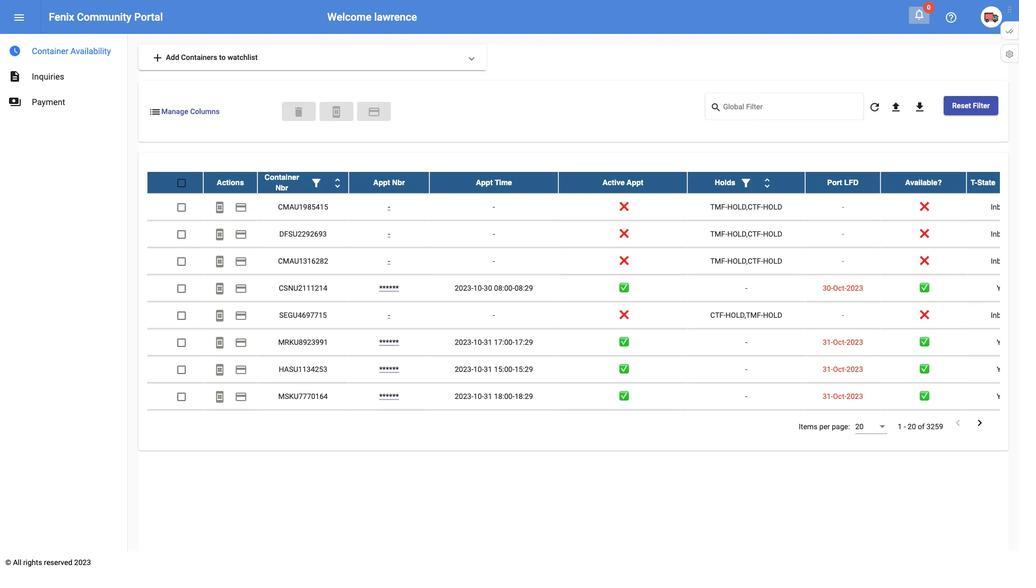 Task type: locate. For each thing, give the bounding box(es) containing it.
31
[[484, 338, 492, 346], [484, 365, 492, 374], [484, 392, 492, 401]]

2 horizontal spatial filter_alt
[[1000, 176, 1013, 189]]

lawrence
[[374, 11, 417, 23]]

1 vertical spatial 31
[[484, 365, 492, 374]]

nbr inside column header
[[392, 178, 405, 187]]

unfold_more for container nbr
[[331, 176, 344, 189]]

book_online for dfsu2292693
[[213, 228, 226, 241]]

navigation
[[0, 34, 127, 115]]

6 cell from the left
[[559, 410, 688, 437]]

10- for 08:00-
[[474, 284, 484, 292]]

hold,ctf-
[[728, 202, 763, 211], [728, 229, 763, 238], [728, 256, 763, 265]]

filter_alt up cmau1985415
[[310, 176, 323, 189]]

t-
[[971, 178, 978, 187]]

no color image containing search
[[711, 101, 723, 114]]

1 - 20 of 3259
[[898, 422, 943, 431]]

7 row from the top
[[147, 329, 1019, 356]]

3 cell from the left
[[257, 410, 349, 437]]

1 vertical spatial 31-
[[823, 365, 833, 374]]

no color image containing file_download
[[914, 101, 926, 114]]

row
[[147, 172, 1019, 194], [147, 194, 1019, 221], [147, 221, 1019, 248], [147, 248, 1019, 275], [147, 275, 1019, 302], [147, 302, 1019, 329], [147, 329, 1019, 356], [147, 356, 1019, 383], [147, 383, 1019, 410], [147, 410, 1019, 437]]

0 horizontal spatial filter_alt
[[310, 176, 323, 189]]

1 unfold_more button from the left
[[327, 172, 348, 193]]

navigate_next button
[[971, 416, 990, 432]]

1 filter_alt button from the left
[[306, 172, 327, 193]]

2 hold from the top
[[763, 229, 783, 238]]

container nbr
[[265, 173, 299, 192]]

nbr
[[392, 178, 405, 187], [276, 183, 288, 192]]

appt for appt nbr
[[373, 178, 390, 187]]

1 vertical spatial container
[[265, 173, 299, 181]]

1 yard from the top
[[997, 284, 1012, 292]]

1 horizontal spatial column header
[[688, 172, 805, 193]]

no color image for payment button related to segu4697715
[[235, 309, 247, 322]]

2 hold,ctf- from the top
[[728, 229, 763, 238]]

mrku8923991
[[278, 338, 328, 346]]

0 vertical spatial 31-
[[823, 338, 833, 346]]

no color image for help_outline popup button
[[945, 11, 958, 24]]

2 10- from the top
[[474, 338, 484, 346]]

book_online for segu4697715
[[213, 309, 226, 322]]

nbr for appt nbr
[[392, 178, 405, 187]]

1 vertical spatial 31-oct-2023
[[823, 365, 863, 374]]

payment button
[[357, 102, 391, 121], [230, 196, 252, 217], [230, 223, 252, 245], [230, 250, 252, 272], [230, 277, 252, 299], [230, 305, 252, 326], [230, 332, 252, 353], [230, 359, 252, 380], [230, 386, 252, 407]]

1 horizontal spatial unfold_more button
[[757, 172, 778, 193]]

31-oct-2023 for 2023-10-31 17:00-17:29
[[823, 338, 863, 346]]

0 vertical spatial container
[[32, 46, 68, 56]]

filter_alt column header
[[967, 172, 1019, 193]]

no color image inside the refresh button
[[869, 101, 881, 114]]

3 tmf- from the top
[[710, 256, 728, 265]]

2 vertical spatial 31
[[484, 392, 492, 401]]

3 ****** from the top
[[379, 365, 399, 374]]

1 hold from the top
[[763, 202, 783, 211]]

31 left 17:00-
[[484, 338, 492, 346]]

10- left "15:00-"
[[474, 365, 484, 374]]

oct-
[[833, 284, 847, 292], [833, 338, 847, 346], [833, 365, 847, 374], [833, 392, 847, 401]]

no color image for file_download "button"
[[914, 101, 926, 114]]

filter_alt
[[310, 176, 323, 189], [740, 176, 753, 189], [1000, 176, 1013, 189]]

appt time
[[476, 178, 512, 187]]

0 vertical spatial hold,ctf-
[[728, 202, 763, 211]]

2 vertical spatial tmf-hold,ctf-hold
[[710, 256, 783, 265]]

1 unfold_more from the left
[[331, 176, 344, 189]]

portal
[[134, 11, 163, 23]]

1 31 from the top
[[484, 338, 492, 346]]

no color image containing menu
[[13, 11, 25, 24]]

no color image containing unfold_more
[[761, 176, 774, 189]]

filter_alt right holds
[[740, 176, 753, 189]]

page:
[[832, 422, 850, 431]]

2023- for 2023-10-31 15:00-15:29
[[455, 365, 474, 374]]

no color image inside notifications_none popup button
[[913, 8, 926, 21]]

rights
[[23, 558, 42, 567]]

****** link for csnu2111214
[[379, 284, 399, 292]]

oct- for 2023-10-30 08:00-08:29
[[833, 284, 847, 292]]

0 vertical spatial 31-oct-2023
[[823, 338, 863, 346]]

inbound
[[991, 202, 1018, 211], [991, 229, 1018, 238], [991, 256, 1018, 265], [991, 311, 1018, 319]]

2 cell from the left
[[203, 410, 257, 437]]

1 column header from the left
[[257, 172, 349, 193]]

1 filter_alt from the left
[[310, 176, 323, 189]]

3 hold from the top
[[763, 256, 783, 265]]

- link for segu4697715
[[388, 311, 390, 319]]

inquiries
[[32, 71, 64, 81]]

10- for 18:00-
[[474, 392, 484, 401]]

hold,ctf- for cmau1985415
[[728, 202, 763, 211]]

2 2023- from the top
[[455, 338, 474, 346]]

oct- for 2023-10-31 17:00-17:29
[[833, 338, 847, 346]]

1 horizontal spatial container
[[265, 173, 299, 181]]

container up inquiries
[[32, 46, 68, 56]]

tmf-hold,ctf-hold
[[710, 202, 783, 211], [710, 229, 783, 238], [710, 256, 783, 265]]

3 10- from the top
[[474, 365, 484, 374]]

tmf-hold,ctf-hold for cmau1985415
[[710, 202, 783, 211]]

1 - link from the top
[[388, 202, 390, 211]]

20
[[856, 422, 864, 431], [908, 422, 916, 431]]

© all rights reserved 2023
[[5, 558, 91, 567]]

1 31-oct-2023 from the top
[[823, 338, 863, 346]]

filter
[[973, 101, 990, 110]]

1 horizontal spatial appt
[[476, 178, 493, 187]]

2 31- from the top
[[823, 365, 833, 374]]

no color image for navigate_next button
[[974, 417, 986, 429]]

book_online button for mrku8923991
[[209, 332, 230, 353]]

4 oct- from the top
[[833, 392, 847, 401]]

reserved
[[44, 558, 72, 567]]

holds filter_alt
[[715, 176, 753, 189]]

menu
[[13, 11, 25, 24]]

3 hold,ctf- from the top
[[728, 256, 763, 265]]

column header
[[257, 172, 349, 193], [688, 172, 805, 193]]

no color image for unfold_more button corresponding to holds
[[761, 176, 774, 189]]

filter_alt button
[[306, 172, 327, 193], [736, 172, 757, 193], [996, 172, 1017, 193]]

container inside navigation
[[32, 46, 68, 56]]

payment for segu4697715
[[235, 309, 247, 322]]

menu button
[[8, 6, 30, 28]]

no color image containing navigate_before
[[952, 417, 965, 429]]

no color image containing notifications_none
[[913, 8, 926, 21]]

3 row from the top
[[147, 221, 1019, 248]]

grid
[[147, 172, 1019, 437]]

18:29
[[515, 392, 533, 401]]

15:00-
[[494, 365, 515, 374]]

0 horizontal spatial container
[[32, 46, 68, 56]]

container for availability
[[32, 46, 68, 56]]

0 horizontal spatial unfold_more
[[331, 176, 344, 189]]

0 horizontal spatial column header
[[257, 172, 349, 193]]

hold,ctf- for dfsu2292693
[[728, 229, 763, 238]]

payment
[[368, 105, 381, 118], [235, 201, 247, 214], [235, 228, 247, 241], [235, 255, 247, 268], [235, 282, 247, 295], [235, 309, 247, 322], [235, 336, 247, 349], [235, 363, 247, 376], [235, 390, 247, 403]]

payment button for csnu2111214
[[230, 277, 252, 299]]

3 2023- from the top
[[455, 365, 474, 374]]

31 left 18:00-
[[484, 392, 492, 401]]

all
[[13, 558, 21, 567]]

1 horizontal spatial 20
[[908, 422, 916, 431]]

file_download
[[914, 101, 926, 114]]

31-oct-2023 for 2023-10-31 15:00-15:29
[[823, 365, 863, 374]]

1 horizontal spatial filter_alt
[[740, 176, 753, 189]]

unfold_more button for container nbr
[[327, 172, 348, 193]]

2 unfold_more from the left
[[761, 176, 774, 189]]

0 horizontal spatial appt
[[373, 178, 390, 187]]

containers
[[181, 53, 217, 62]]

payment button for segu4697715
[[230, 305, 252, 326]]

no color image for holds 'filter_alt' popup button
[[740, 176, 753, 189]]

9 row from the top
[[147, 383, 1019, 410]]

oct- for 2023-10-31 18:00-18:29
[[833, 392, 847, 401]]

20 left of
[[908, 422, 916, 431]]

list
[[149, 105, 161, 118]]

2 filter_alt button from the left
[[736, 172, 757, 193]]

no color image
[[13, 11, 25, 24], [8, 45, 21, 57], [151, 51, 164, 64], [8, 96, 21, 108], [711, 101, 723, 114], [330, 105, 343, 118], [368, 105, 381, 118], [331, 176, 344, 189], [213, 228, 226, 241], [235, 228, 247, 241], [213, 255, 226, 268], [213, 309, 226, 322], [213, 336, 226, 349], [235, 336, 247, 349], [213, 363, 226, 376], [235, 363, 247, 376], [235, 390, 247, 403]]

4 - link from the top
[[388, 311, 390, 319]]

appt inside 'column header'
[[627, 178, 644, 187]]

no color image inside navigate_before button
[[952, 417, 965, 429]]

10 row from the top
[[147, 410, 1019, 437]]

2 horizontal spatial appt
[[627, 178, 644, 187]]

10- left 17:00-
[[474, 338, 484, 346]]

3 31- from the top
[[823, 392, 833, 401]]

****** link
[[379, 284, 399, 292], [379, 338, 399, 346], [379, 365, 399, 374], [379, 392, 399, 401]]

1 31- from the top
[[823, 338, 833, 346]]

0 vertical spatial 31
[[484, 338, 492, 346]]

container up cmau1985415
[[265, 173, 299, 181]]

2 oct- from the top
[[833, 338, 847, 346]]

1 vertical spatial tmf-hold,ctf-hold
[[710, 229, 783, 238]]

no color image containing navigate_next
[[974, 417, 986, 429]]

no color image inside unfold_more button
[[761, 176, 774, 189]]

tmf-hold,ctf-hold for cmau1316282
[[710, 256, 783, 265]]

no color image inside file_upload 'button'
[[890, 101, 903, 114]]

1
[[898, 422, 902, 431]]

10-
[[474, 284, 484, 292], [474, 338, 484, 346], [474, 365, 484, 374], [474, 392, 484, 401]]

3 ****** link from the top
[[379, 365, 399, 374]]

3 inbound from the top
[[991, 256, 1018, 265]]

no color image for payment button associated with cmau1316282
[[235, 255, 247, 268]]

no color image containing file_upload
[[890, 101, 903, 114]]

reset filter
[[952, 101, 990, 110]]

1 ****** link from the top
[[379, 284, 399, 292]]

2023 for 2023-10-31 15:00-15:29
[[847, 365, 863, 374]]

3 - link from the top
[[388, 256, 390, 265]]

8 row from the top
[[147, 356, 1019, 383]]

unfold_more button up cmau1985415
[[327, 172, 348, 193]]

4 ****** link from the top
[[379, 392, 399, 401]]

filter_alt right state
[[1000, 176, 1013, 189]]

3 filter_alt button from the left
[[996, 172, 1017, 193]]

book_online
[[330, 105, 343, 118], [213, 201, 226, 214], [213, 228, 226, 241], [213, 255, 226, 268], [213, 282, 226, 295], [213, 309, 226, 322], [213, 336, 226, 349], [213, 363, 226, 376], [213, 390, 226, 403]]

hasu1134253
[[279, 365, 327, 374]]

no color image inside navigate_next button
[[974, 417, 986, 429]]

reset
[[952, 101, 971, 110]]

****** for hasu1134253
[[379, 365, 399, 374]]

payment button for msku7770164
[[230, 386, 252, 407]]

30-oct-2023
[[823, 284, 863, 292]]

2 ****** link from the top
[[379, 338, 399, 346]]

08:00-
[[494, 284, 515, 292]]

yard for 18:29
[[997, 392, 1012, 401]]

2023- left 17:00-
[[455, 338, 474, 346]]

1 ****** from the top
[[379, 284, 399, 292]]

nbr inside "container nbr"
[[276, 183, 288, 192]]

2 filter_alt from the left
[[740, 176, 753, 189]]

payment for msku7770164
[[235, 390, 247, 403]]

1 inbound from the top
[[991, 202, 1018, 211]]

2 unfold_more button from the left
[[757, 172, 778, 193]]

1 2023- from the top
[[455, 284, 474, 292]]

appt nbr column header
[[349, 172, 430, 193]]

help_outline button
[[941, 6, 962, 28]]

3 filter_alt from the left
[[1000, 176, 1013, 189]]

payments
[[8, 96, 21, 108]]

columns
[[190, 107, 220, 116]]

17:29
[[515, 338, 533, 346]]

4 hold from the top
[[763, 311, 783, 319]]

2 inbound from the top
[[991, 229, 1018, 238]]

3 yard from the top
[[997, 365, 1012, 374]]

2023- left "15:00-"
[[455, 365, 474, 374]]

2 horizontal spatial filter_alt button
[[996, 172, 1017, 193]]

no color image containing help_outline
[[945, 11, 958, 24]]

navigate_before button
[[949, 416, 968, 432]]

nbr for container nbr
[[276, 183, 288, 192]]

1 horizontal spatial unfold_more
[[761, 176, 774, 189]]

31-
[[823, 338, 833, 346], [823, 365, 833, 374], [823, 392, 833, 401]]

1 tmf-hold,ctf-hold from the top
[[710, 202, 783, 211]]

1 appt from the left
[[373, 178, 390, 187]]

2 tmf-hold,ctf-hold from the top
[[710, 229, 783, 238]]

1 hold,ctf- from the top
[[728, 202, 763, 211]]

port lfd column header
[[805, 172, 881, 193]]

0 horizontal spatial 20
[[856, 422, 864, 431]]

1 row from the top
[[147, 172, 1019, 194]]

2 vertical spatial hold,ctf-
[[728, 256, 763, 265]]

no color image
[[913, 8, 926, 21], [945, 11, 958, 24], [8, 70, 21, 83], [869, 101, 881, 114], [890, 101, 903, 114], [914, 101, 926, 114], [149, 105, 161, 118], [310, 176, 323, 189], [740, 176, 753, 189], [761, 176, 774, 189], [1000, 176, 1013, 189], [213, 201, 226, 214], [235, 201, 247, 214], [235, 255, 247, 268], [213, 282, 226, 295], [235, 282, 247, 295], [235, 309, 247, 322], [213, 390, 226, 403], [952, 417, 965, 429], [974, 417, 986, 429]]

0 horizontal spatial nbr
[[276, 183, 288, 192]]

2 31 from the top
[[484, 365, 492, 374]]

unfold_more left appt nbr
[[331, 176, 344, 189]]

2 - link from the top
[[388, 229, 390, 238]]

active appt column header
[[559, 172, 688, 193]]

2023-
[[455, 284, 474, 292], [455, 338, 474, 346], [455, 365, 474, 374], [455, 392, 474, 401]]

10- left 08:00-
[[474, 284, 484, 292]]

❌
[[619, 202, 627, 211], [920, 202, 928, 211], [619, 229, 627, 238], [920, 229, 928, 238], [619, 256, 627, 265], [920, 256, 928, 265], [619, 311, 627, 319], [920, 311, 928, 319]]

0 horizontal spatial filter_alt button
[[306, 172, 327, 193]]

2023-10-31 15:00-15:29
[[455, 365, 533, 374]]

3 31-oct-2023 from the top
[[823, 392, 863, 401]]

welcome
[[328, 11, 372, 23]]

0 vertical spatial tmf-hold,ctf-hold
[[710, 202, 783, 211]]

1 horizontal spatial nbr
[[392, 178, 405, 187]]

31-oct-2023
[[823, 338, 863, 346], [823, 365, 863, 374], [823, 392, 863, 401]]

2 tmf- from the top
[[710, 229, 728, 238]]

2023
[[847, 284, 863, 292], [847, 338, 863, 346], [847, 365, 863, 374], [847, 392, 863, 401], [74, 558, 91, 567]]

hold for dfsu2292693
[[763, 229, 783, 238]]

1 horizontal spatial filter_alt button
[[736, 172, 757, 193]]

2 vertical spatial tmf-
[[710, 256, 728, 265]]

20 right the 'page:'
[[856, 422, 864, 431]]

3 oct- from the top
[[833, 365, 847, 374]]

container
[[32, 46, 68, 56], [265, 173, 299, 181]]

2023- left 30
[[455, 284, 474, 292]]

unfold_more right holds filter_alt
[[761, 176, 774, 189]]

1 10- from the top
[[474, 284, 484, 292]]

2 vertical spatial 31-oct-2023
[[823, 392, 863, 401]]

3 appt from the left
[[627, 178, 644, 187]]

4 10- from the top
[[474, 392, 484, 401]]

unfold_more button right holds filter_alt
[[757, 172, 778, 193]]

notifications_none button
[[909, 6, 930, 24]]

3 31 from the top
[[484, 392, 492, 401]]

ctf-
[[710, 311, 726, 319]]

file_upload
[[890, 101, 903, 114]]

add
[[166, 53, 179, 62]]

2 vertical spatial 31-
[[823, 392, 833, 401]]

1 oct- from the top
[[833, 284, 847, 292]]

time
[[495, 178, 512, 187]]

inbound for segu4697715
[[991, 311, 1018, 319]]

2023- left 18:00-
[[455, 392, 474, 401]]

2023- for 2023-10-30 08:00-08:29
[[455, 284, 474, 292]]

cmau1316282
[[278, 256, 328, 265]]

4 inbound from the top
[[991, 311, 1018, 319]]

no color image for payment button for cmau1985415
[[235, 201, 247, 214]]

1 tmf- from the top
[[710, 202, 728, 211]]

no color image inside menu button
[[13, 11, 25, 24]]

4 ****** from the top
[[379, 392, 399, 401]]

2 ****** from the top
[[379, 338, 399, 346]]

- link for cmau1316282
[[388, 256, 390, 265]]

no color image containing description
[[8, 70, 21, 83]]

no color image containing refresh
[[869, 101, 881, 114]]

no color image inside help_outline popup button
[[945, 11, 958, 24]]

4 2023- from the top
[[455, 392, 474, 401]]

grid containing filter_alt
[[147, 172, 1019, 437]]

appt for appt time
[[476, 178, 493, 187]]

4 yard from the top
[[997, 392, 1012, 401]]

appt
[[373, 178, 390, 187], [476, 178, 493, 187], [627, 178, 644, 187]]

-
[[388, 202, 390, 211], [493, 202, 495, 211], [842, 202, 844, 211], [388, 229, 390, 238], [493, 229, 495, 238], [842, 229, 844, 238], [388, 256, 390, 265], [493, 256, 495, 265], [842, 256, 844, 265], [745, 284, 748, 292], [388, 311, 390, 319], [493, 311, 495, 319], [842, 311, 844, 319], [745, 338, 748, 346], [745, 365, 748, 374], [745, 392, 748, 401], [904, 422, 906, 431]]

0 vertical spatial tmf-
[[710, 202, 728, 211]]

2 appt from the left
[[476, 178, 493, 187]]

- link for cmau1985415
[[388, 202, 390, 211]]

no color image inside filter_alt "column header"
[[1000, 176, 1013, 189]]

0 horizontal spatial unfold_more button
[[327, 172, 348, 193]]

31 left "15:00-"
[[484, 365, 492, 374]]

no color image inside file_download "button"
[[914, 101, 926, 114]]

1 vertical spatial hold,ctf-
[[728, 229, 763, 238]]

2 31-oct-2023 from the top
[[823, 365, 863, 374]]

10- left 18:00-
[[474, 392, 484, 401]]

cell
[[147, 410, 203, 437], [203, 410, 257, 437], [257, 410, 349, 437], [349, 410, 430, 437], [430, 410, 559, 437], [559, 410, 688, 437], [688, 410, 805, 437], [805, 410, 881, 437], [881, 410, 967, 437], [967, 410, 1019, 437]]

payment for dfsu2292693
[[235, 228, 247, 241]]

- link for dfsu2292693
[[388, 229, 390, 238]]

1 vertical spatial tmf-
[[710, 229, 728, 238]]

book_online button for hasu1134253
[[209, 359, 230, 380]]

search
[[711, 102, 722, 113]]

3 tmf-hold,ctf-hold from the top
[[710, 256, 783, 265]]

2023-10-31 17:00-17:29
[[455, 338, 533, 346]]

2 yard from the top
[[997, 338, 1012, 346]]

8 cell from the left
[[805, 410, 881, 437]]

****** for csnu2111214
[[379, 284, 399, 292]]

5 row from the top
[[147, 275, 1019, 302]]

unfold_more
[[331, 176, 344, 189], [761, 176, 774, 189]]

book_online button
[[319, 102, 353, 121], [209, 196, 230, 217], [209, 223, 230, 245], [209, 250, 230, 272], [209, 277, 230, 299], [209, 305, 230, 326], [209, 332, 230, 353], [209, 359, 230, 380], [209, 386, 230, 407]]



Task type: vqa. For each thing, say whether or not it's contained in the screenshot.


Task type: describe. For each thing, give the bounding box(es) containing it.
no color image for notifications_none popup button
[[913, 8, 926, 21]]

csnu2111214
[[279, 284, 327, 292]]

Global Watchlist Filter field
[[723, 104, 859, 113]]

no color image for payment button for csnu2111214
[[235, 282, 247, 295]]

****** link for msku7770164
[[379, 392, 399, 401]]

fenix
[[49, 11, 74, 23]]

cmau1985415
[[278, 202, 328, 211]]

payment for csnu2111214
[[235, 282, 247, 295]]

available? column header
[[881, 172, 967, 193]]

active
[[603, 178, 625, 187]]

31 for 18:00-
[[484, 392, 492, 401]]

reset filter button
[[944, 96, 999, 115]]

no color image inside navigation
[[8, 70, 21, 83]]

31 for 15:00-
[[484, 365, 492, 374]]

appt time column header
[[430, 172, 559, 193]]

08:29
[[515, 284, 533, 292]]

tmf- for cmau1316282
[[710, 256, 728, 265]]

10- for 15:00-
[[474, 365, 484, 374]]

****** link for mrku8923991
[[379, 338, 399, 346]]

payment button for hasu1134253
[[230, 359, 252, 380]]

****** link for hasu1134253
[[379, 365, 399, 374]]

items
[[799, 422, 818, 431]]

no color image containing payments
[[8, 96, 21, 108]]

no color image for file_upload 'button'
[[890, 101, 903, 114]]

5 cell from the left
[[430, 410, 559, 437]]

©
[[5, 558, 11, 567]]

lfd
[[844, 178, 859, 187]]

hold,tmf-
[[726, 311, 763, 319]]

filter_alt inside "column header"
[[1000, 176, 1013, 189]]

31- for 18:29
[[823, 392, 833, 401]]

payment for mrku8923991
[[235, 336, 247, 349]]

book_online button for csnu2111214
[[209, 277, 230, 299]]

1 20 from the left
[[856, 422, 864, 431]]

welcome lawrence
[[328, 11, 417, 23]]

msku7770164
[[278, 392, 328, 401]]

add
[[151, 51, 164, 64]]

yard for 15:29
[[997, 365, 1012, 374]]

9 cell from the left
[[881, 410, 967, 437]]

****** for msku7770164
[[379, 392, 399, 401]]

list manage columns
[[149, 105, 220, 118]]

31 for 17:00-
[[484, 338, 492, 346]]

file_upload button
[[886, 96, 907, 117]]

book_online button for msku7770164
[[209, 386, 230, 407]]

hold for cmau1985415
[[763, 202, 783, 211]]

31- for 17:29
[[823, 338, 833, 346]]

of
[[918, 422, 925, 431]]

10 cell from the left
[[967, 410, 1019, 437]]

no color image for t-state's 'filter_alt' popup button
[[1000, 176, 1013, 189]]

31-oct-2023 for 2023-10-31 18:00-18:29
[[823, 392, 863, 401]]

tmf- for cmau1985415
[[710, 202, 728, 211]]

book_online button for cmau1316282
[[209, 250, 230, 272]]

no color image containing unfold_more
[[331, 176, 344, 189]]

17:00-
[[494, 338, 515, 346]]

no color image containing list
[[149, 105, 161, 118]]

****** for mrku8923991
[[379, 338, 399, 346]]

filter_alt button for t-state
[[996, 172, 1017, 193]]

container availability
[[32, 46, 111, 56]]

payment button for dfsu2292693
[[230, 223, 252, 245]]

no color image for the refresh button in the right of the page
[[869, 101, 881, 114]]

30
[[484, 284, 492, 292]]

no color image for 'filter_alt' popup button corresponding to container nbr
[[310, 176, 323, 189]]

2023-10-31 18:00-18:29
[[455, 392, 533, 401]]

2023 for 2023-10-30 08:00-08:29
[[847, 284, 863, 292]]

4 row from the top
[[147, 248, 1019, 275]]

hold for cmau1316282
[[763, 256, 783, 265]]

7 cell from the left
[[688, 410, 805, 437]]

community
[[77, 11, 132, 23]]

watch_later
[[8, 45, 21, 57]]

state
[[978, 178, 996, 187]]

30-
[[823, 284, 833, 292]]

hold for segu4697715
[[763, 311, 783, 319]]

payment button for mrku8923991
[[230, 332, 252, 353]]

book_online for cmau1985415
[[213, 201, 226, 214]]

payment button for cmau1985415
[[230, 196, 252, 217]]

book_online button for segu4697715
[[209, 305, 230, 326]]

15:29
[[515, 365, 533, 374]]

payment
[[32, 97, 65, 107]]

2 row from the top
[[147, 194, 1019, 221]]

yard for 17:29
[[997, 338, 1012, 346]]

actions column header
[[203, 172, 257, 193]]

navigate_next
[[974, 417, 986, 429]]

filter_alt button for holds
[[736, 172, 757, 193]]

payment for hasu1134253
[[235, 363, 247, 376]]

2023- for 2023-10-31 18:00-18:29
[[455, 392, 474, 401]]

6 row from the top
[[147, 302, 1019, 329]]

4 cell from the left
[[349, 410, 430, 437]]

no color image for navigate_before button
[[952, 417, 965, 429]]

2 column header from the left
[[688, 172, 805, 193]]

add add containers to watchlist
[[151, 51, 258, 64]]

fenix community portal
[[49, 11, 163, 23]]

appt nbr
[[373, 178, 405, 187]]

help_outline
[[945, 11, 958, 24]]

row containing filter_alt
[[147, 172, 1019, 194]]

payment for cmau1985415
[[235, 201, 247, 214]]

availability
[[71, 46, 111, 56]]

notifications_none
[[913, 8, 926, 21]]

payment button for cmau1316282
[[230, 250, 252, 272]]

port
[[827, 178, 842, 187]]

t-state filter_alt
[[971, 176, 1013, 189]]

inbound for cmau1316282
[[991, 256, 1018, 265]]

3259
[[927, 422, 943, 431]]

file_download button
[[909, 96, 931, 117]]

active appt
[[603, 178, 644, 187]]

payment for cmau1316282
[[235, 255, 247, 268]]

31- for 15:29
[[823, 365, 833, 374]]

2023-10-30 08:00-08:29
[[455, 284, 533, 292]]

inbound for dfsu2292693
[[991, 229, 1018, 238]]

tmf-hold,ctf-hold for dfsu2292693
[[710, 229, 783, 238]]

navigate_before
[[952, 417, 965, 429]]

delete
[[292, 105, 305, 118]]

book_online for hasu1134253
[[213, 363, 226, 376]]

book_online for mrku8923991
[[213, 336, 226, 349]]

2 20 from the left
[[908, 422, 916, 431]]

refresh button
[[864, 96, 886, 117]]

book_online for msku7770164
[[213, 390, 226, 403]]

18:00-
[[494, 392, 515, 401]]

items per page:
[[799, 422, 850, 431]]

holds
[[715, 178, 736, 187]]

yard for 08:29
[[997, 284, 1012, 292]]

available?
[[905, 178, 942, 187]]

book_online button for cmau1985415
[[209, 196, 230, 217]]

per
[[820, 422, 830, 431]]

watchlist
[[228, 53, 258, 62]]

no color image containing add
[[151, 51, 164, 64]]

refresh
[[869, 101, 881, 114]]

book_online button for dfsu2292693
[[209, 223, 230, 245]]

container for nbr
[[265, 173, 299, 181]]

port lfd
[[827, 178, 859, 187]]

book_online for csnu2111214
[[213, 282, 226, 295]]

ctf-hold,tmf-hold
[[710, 311, 783, 319]]

10- for 17:00-
[[474, 338, 484, 346]]

manage
[[161, 107, 188, 116]]

to
[[219, 53, 226, 62]]

delete image
[[292, 105, 305, 118]]

unfold_more for holds
[[761, 176, 774, 189]]

dfsu2292693
[[279, 229, 327, 238]]

delete button
[[282, 102, 316, 121]]

2023- for 2023-10-31 17:00-17:29
[[455, 338, 474, 346]]

book_online for cmau1316282
[[213, 255, 226, 268]]

oct- for 2023-10-31 15:00-15:29
[[833, 365, 847, 374]]

unfold_more button for holds
[[757, 172, 778, 193]]

inbound for cmau1985415
[[991, 202, 1018, 211]]

hold,ctf- for cmau1316282
[[728, 256, 763, 265]]

description
[[8, 70, 21, 83]]

1 cell from the left
[[147, 410, 203, 437]]

no color image containing watch_later
[[8, 45, 21, 57]]

navigation containing watch_later
[[0, 34, 127, 115]]

2023 for 2023-10-31 17:00-17:29
[[847, 338, 863, 346]]

actions
[[217, 178, 244, 187]]



